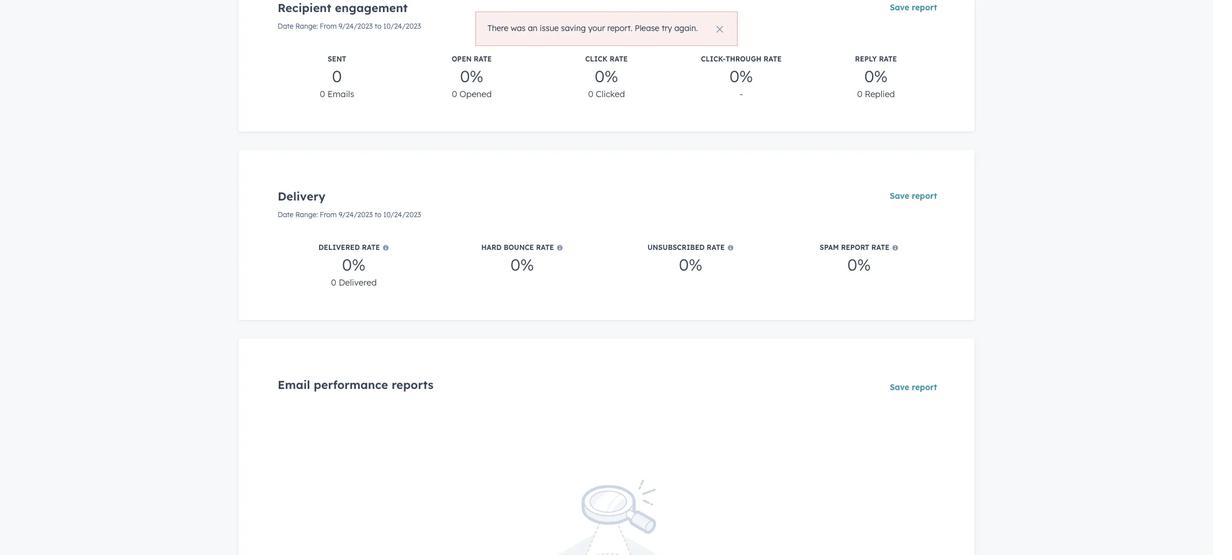 Task type: describe. For each thing, give the bounding box(es) containing it.
your
[[588, 23, 605, 33]]

delivered
[[339, 277, 377, 288]]

to for 0
[[375, 22, 381, 30]]

unsubscribed rate
[[647, 243, 725, 252]]

reply
[[855, 55, 877, 63]]

engagement
[[335, 1, 408, 15]]

click
[[585, 55, 608, 63]]

rate inside open rate 0% 0 opened
[[474, 55, 492, 63]]

delivered
[[319, 243, 360, 252]]

date range : from 9/24/2023 to 10/24/2023 for 0
[[278, 22, 421, 30]]

report for email performance reports
[[912, 382, 937, 393]]

email performance reports
[[278, 378, 434, 392]]

there was an issue saving your report. please try again.
[[488, 23, 698, 33]]

0% inside reply rate 0% 0 replied
[[864, 66, 888, 86]]

close image
[[716, 26, 723, 33]]

delivered rate
[[319, 243, 380, 252]]

10/24/2023 for 0
[[383, 22, 421, 30]]

date range : from 9/24/2023 to 10/24/2023 for 0%
[[278, 210, 421, 219]]

bounce
[[504, 243, 534, 252]]

click-
[[701, 55, 726, 63]]

to for 0%
[[375, 210, 381, 219]]

reports
[[392, 378, 434, 392]]

hard
[[481, 243, 502, 252]]

rate right the unsubscribed
[[707, 243, 725, 252]]

report for delivery
[[912, 191, 937, 201]]

hard bounce rate
[[481, 243, 554, 252]]

rate inside click-through rate 0% -
[[764, 55, 782, 63]]

sent
[[328, 55, 346, 63]]

please
[[635, 23, 659, 33]]

try
[[662, 23, 672, 33]]

3 save from the top
[[890, 382, 909, 393]]

date for 0
[[278, 22, 293, 30]]

0% inside click-through rate 0% -
[[730, 66, 753, 86]]

0 left emails
[[320, 89, 325, 99]]

rate inside click rate 0% 0 clicked
[[610, 55, 628, 63]]

spam report rate
[[820, 243, 889, 252]]

range for 0%
[[295, 210, 316, 219]]

rate up "0% 0 delivered"
[[362, 243, 380, 252]]

0% inside open rate 0% 0 opened
[[460, 66, 483, 86]]

unsubscribed
[[647, 243, 705, 252]]

click-through rate 0% -
[[701, 55, 782, 99]]

0% down bounce
[[511, 255, 534, 275]]

email
[[278, 378, 310, 392]]

an
[[528, 23, 537, 33]]

-
[[740, 89, 743, 99]]

0% inside "0% 0 delivered"
[[342, 255, 366, 275]]

save for 0
[[890, 2, 909, 13]]

open rate 0% 0 opened
[[452, 55, 492, 99]]

delivery
[[278, 189, 325, 204]]



Task type: locate. For each thing, give the bounding box(es) containing it.
0% down through
[[730, 66, 753, 86]]

0 vertical spatial date
[[278, 22, 293, 30]]

spam
[[820, 243, 839, 252]]

0 inside reply rate 0% 0 replied
[[857, 89, 862, 99]]

1 vertical spatial to
[[375, 210, 381, 219]]

0% up clicked
[[595, 66, 618, 86]]

rate
[[474, 55, 492, 63], [610, 55, 628, 63], [764, 55, 782, 63], [879, 55, 897, 63], [362, 243, 380, 252], [536, 243, 554, 252], [707, 243, 725, 252], [871, 243, 889, 252]]

range
[[295, 22, 316, 30], [295, 210, 316, 219]]

: for 0
[[316, 22, 318, 30]]

replied
[[865, 89, 895, 99]]

save report
[[890, 2, 937, 13], [890, 191, 937, 201], [890, 382, 937, 393]]

0% down delivered rate
[[342, 255, 366, 275]]

recipient
[[278, 1, 331, 15]]

1 vertical spatial date
[[278, 210, 293, 219]]

date down recipient
[[278, 22, 293, 30]]

2 10/24/2023 from the top
[[383, 210, 421, 219]]

emails
[[327, 89, 354, 99]]

0% inside click rate 0% 0 clicked
[[595, 66, 618, 86]]

issue
[[540, 23, 559, 33]]

0%
[[460, 66, 483, 86], [595, 66, 618, 86], [730, 66, 753, 86], [864, 66, 888, 86], [342, 255, 366, 275], [511, 255, 534, 275], [679, 255, 702, 275], [847, 255, 871, 275]]

0 vertical spatial from
[[320, 22, 337, 30]]

10/24/2023 for 0%
[[383, 210, 421, 219]]

0 left delivered
[[331, 277, 336, 288]]

2 range from the top
[[295, 210, 316, 219]]

click rate 0% 0 clicked
[[585, 55, 628, 99]]

1 vertical spatial save
[[890, 191, 909, 201]]

0% up 'opened'
[[460, 66, 483, 86]]

0 vertical spatial save report button
[[882, 0, 945, 19]]

0 vertical spatial :
[[316, 22, 318, 30]]

0 left clicked
[[588, 89, 593, 99]]

rate inside reply rate 0% 0 replied
[[879, 55, 897, 63]]

0% down unsubscribed rate
[[679, 255, 702, 275]]

1 vertical spatial save report button
[[882, 185, 945, 208]]

save
[[890, 2, 909, 13], [890, 191, 909, 201], [890, 382, 909, 393]]

save report for 0%
[[890, 191, 937, 201]]

2 date from the top
[[278, 210, 293, 219]]

9/24/2023 down recipient engagement
[[339, 22, 373, 30]]

1 save report button from the top
[[882, 0, 945, 19]]

0 vertical spatial range
[[295, 22, 316, 30]]

2 from from the top
[[320, 210, 337, 219]]

9/24/2023 for 0%
[[339, 210, 373, 219]]

0 vertical spatial 10/24/2023
[[383, 22, 421, 30]]

rate right the reply
[[879, 55, 897, 63]]

0 inside open rate 0% 0 opened
[[452, 89, 457, 99]]

save report for 0
[[890, 2, 937, 13]]

0 left replied in the top of the page
[[857, 89, 862, 99]]

1 vertical spatial date range : from 9/24/2023 to 10/24/2023
[[278, 210, 421, 219]]

1 : from the top
[[316, 22, 318, 30]]

1 vertical spatial save report
[[890, 191, 937, 201]]

from down delivery
[[320, 210, 337, 219]]

was
[[511, 23, 526, 33]]

opened
[[460, 89, 492, 99]]

1 save from the top
[[890, 2, 909, 13]]

0 vertical spatial date range : from 9/24/2023 to 10/24/2023
[[278, 22, 421, 30]]

3 save report button from the top
[[882, 378, 938, 398]]

range down delivery
[[295, 210, 316, 219]]

report
[[912, 2, 937, 13], [912, 191, 937, 201], [841, 243, 869, 252], [912, 382, 937, 393]]

0 vertical spatial to
[[375, 22, 381, 30]]

date range : from 9/24/2023 to 10/24/2023 up delivered rate
[[278, 210, 421, 219]]

0% 0 delivered
[[331, 255, 377, 288]]

0 left 'opened'
[[452, 89, 457, 99]]

:
[[316, 22, 318, 30], [316, 210, 318, 219]]

date for 0%
[[278, 210, 293, 219]]

0% up replied in the top of the page
[[864, 66, 888, 86]]

0% down spam report rate
[[847, 255, 871, 275]]

1 vertical spatial :
[[316, 210, 318, 219]]

to down the engagement
[[375, 22, 381, 30]]

2 save from the top
[[890, 191, 909, 201]]

0 vertical spatial save
[[890, 2, 909, 13]]

1 9/24/2023 from the top
[[339, 22, 373, 30]]

again.
[[674, 23, 698, 33]]

: for 0%
[[316, 210, 318, 219]]

to
[[375, 22, 381, 30], [375, 210, 381, 219]]

10/24/2023
[[383, 22, 421, 30], [383, 210, 421, 219]]

open
[[452, 55, 472, 63]]

1 date range : from 9/24/2023 to 10/24/2023 from the top
[[278, 22, 421, 30]]

performance
[[314, 378, 388, 392]]

date range : from 9/24/2023 to 10/24/2023
[[278, 22, 421, 30], [278, 210, 421, 219]]

: down recipient
[[316, 22, 318, 30]]

1 range from the top
[[295, 22, 316, 30]]

range for 0
[[295, 22, 316, 30]]

1 vertical spatial from
[[320, 210, 337, 219]]

date
[[278, 22, 293, 30], [278, 210, 293, 219]]

reply rate 0% 0 replied
[[855, 55, 897, 99]]

through
[[726, 55, 761, 63]]

1 vertical spatial 10/24/2023
[[383, 210, 421, 219]]

0 inside "0% 0 delivered"
[[331, 277, 336, 288]]

from down recipient engagement
[[320, 22, 337, 30]]

save report button for 0
[[882, 0, 945, 19]]

report.
[[607, 23, 632, 33]]

3 save report from the top
[[890, 382, 937, 393]]

2 : from the top
[[316, 210, 318, 219]]

2 save report button from the top
[[882, 185, 945, 208]]

1 10/24/2023 from the top
[[383, 22, 421, 30]]

rate right click
[[610, 55, 628, 63]]

1 date from the top
[[278, 22, 293, 30]]

9/24/2023 up delivered rate
[[339, 210, 373, 219]]

2 vertical spatial save report
[[890, 382, 937, 393]]

2 vertical spatial save
[[890, 382, 909, 393]]

0 down sent
[[332, 66, 342, 86]]

to up delivered rate
[[375, 210, 381, 219]]

0 vertical spatial save report
[[890, 2, 937, 13]]

1 from from the top
[[320, 22, 337, 30]]

save for 0%
[[890, 191, 909, 201]]

2 date range : from 9/24/2023 to 10/24/2023 from the top
[[278, 210, 421, 219]]

9/24/2023
[[339, 22, 373, 30], [339, 210, 373, 219]]

recipient engagement
[[278, 1, 408, 15]]

date down delivery
[[278, 210, 293, 219]]

date range : from 9/24/2023 to 10/24/2023 down recipient engagement
[[278, 22, 421, 30]]

2 to from the top
[[375, 210, 381, 219]]

save report button
[[882, 0, 945, 19], [882, 185, 945, 208], [882, 378, 938, 398]]

there was an issue saving your report. please try again. alert
[[475, 11, 738, 46]]

9/24/2023 for 0
[[339, 22, 373, 30]]

1 vertical spatial range
[[295, 210, 316, 219]]

clicked
[[596, 89, 625, 99]]

rate right spam
[[871, 243, 889, 252]]

1 vertical spatial 9/24/2023
[[339, 210, 373, 219]]

rate right bounce
[[536, 243, 554, 252]]

rate right open
[[474, 55, 492, 63]]

report for recipient engagement
[[912, 2, 937, 13]]

1 save report from the top
[[890, 2, 937, 13]]

2 vertical spatial save report button
[[882, 378, 938, 398]]

from for 0
[[320, 22, 337, 30]]

save report button for 0%
[[882, 185, 945, 208]]

2 9/24/2023 from the top
[[339, 210, 373, 219]]

from for 0%
[[320, 210, 337, 219]]

0 inside click rate 0% 0 clicked
[[588, 89, 593, 99]]

rate right through
[[764, 55, 782, 63]]

there
[[488, 23, 508, 33]]

saving
[[561, 23, 586, 33]]

0 vertical spatial 9/24/2023
[[339, 22, 373, 30]]

range down recipient
[[295, 22, 316, 30]]

1 to from the top
[[375, 22, 381, 30]]

sent 0 0 emails
[[320, 55, 354, 99]]

from
[[320, 22, 337, 30], [320, 210, 337, 219]]

2 save report from the top
[[890, 191, 937, 201]]

: down delivery
[[316, 210, 318, 219]]

0
[[332, 66, 342, 86], [320, 89, 325, 99], [452, 89, 457, 99], [588, 89, 593, 99], [857, 89, 862, 99], [331, 277, 336, 288]]



Task type: vqa. For each thing, say whether or not it's contained in the screenshot.
"&" for Export
no



